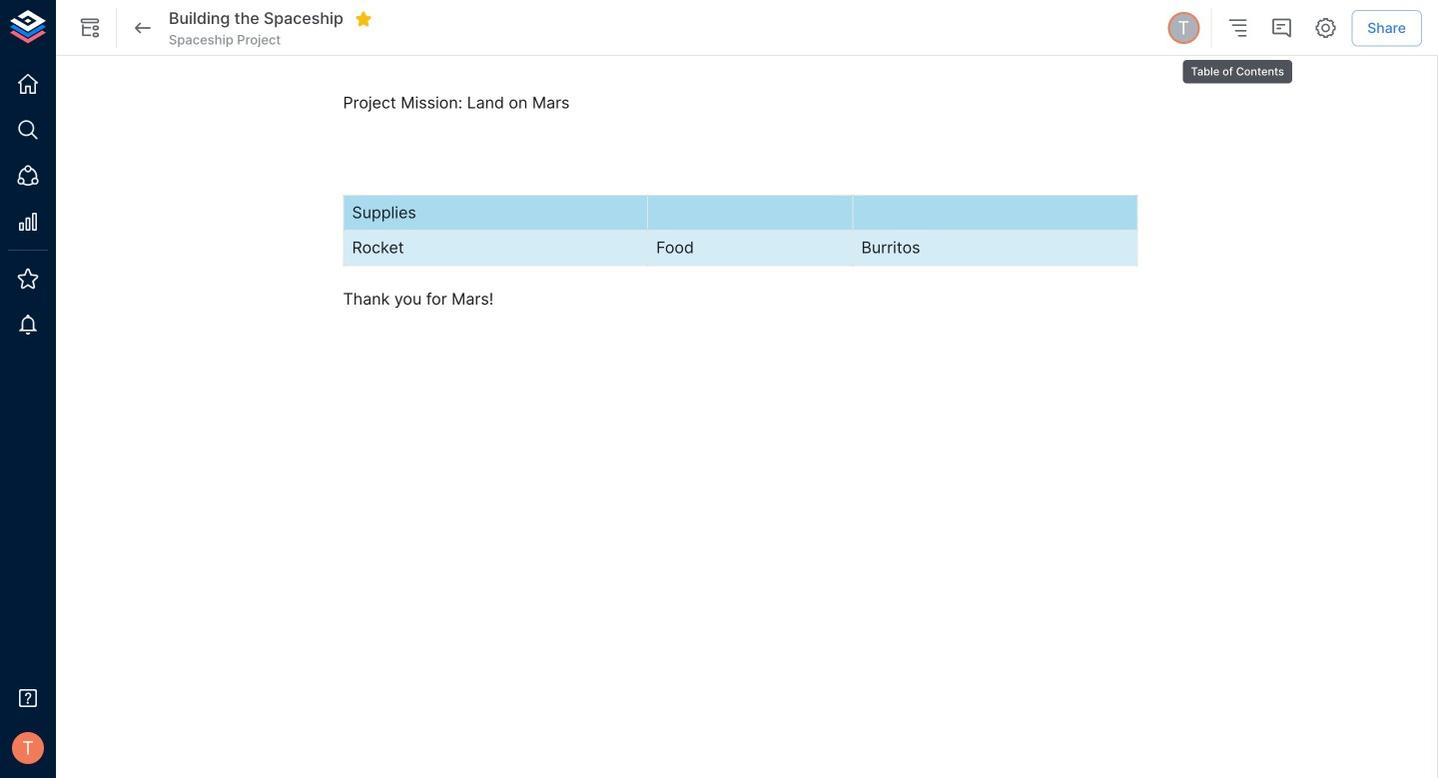 Task type: describe. For each thing, give the bounding box(es) containing it.
comments image
[[1270, 16, 1294, 40]]

remove favorite image
[[354, 10, 372, 28]]

show wiki image
[[78, 16, 102, 40]]



Task type: locate. For each thing, give the bounding box(es) containing it.
table of contents image
[[1226, 16, 1250, 40]]

tooltip
[[1181, 46, 1295, 85]]

go back image
[[131, 16, 155, 40]]

settings image
[[1314, 16, 1338, 40]]



Task type: vqa. For each thing, say whether or not it's contained in the screenshot.
'use.'
no



